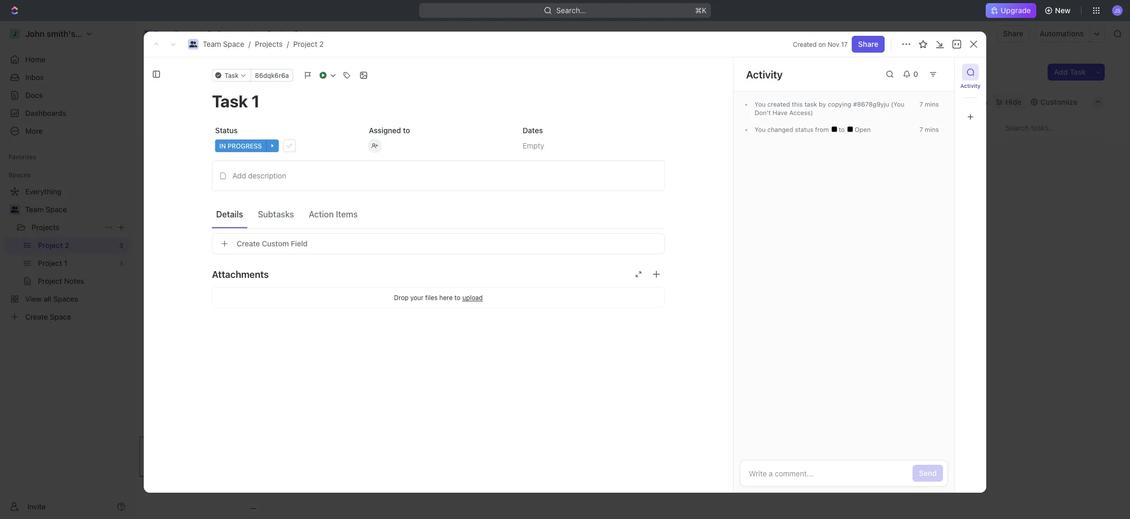 Task type: locate. For each thing, give the bounding box(es) containing it.
0 vertical spatial 7
[[920, 101, 924, 108]]

2 horizontal spatial project
[[293, 40, 318, 48]]

2 7 mins from the top
[[920, 126, 939, 133]]

to
[[839, 126, 847, 133], [403, 126, 410, 135], [455, 294, 461, 301]]

0 vertical spatial add
[[1055, 68, 1068, 76]]

1 horizontal spatial share
[[1004, 29, 1024, 38]]

1 horizontal spatial activity
[[961, 83, 981, 89]]

to left open
[[839, 126, 847, 133]]

1 vertical spatial space
[[223, 40, 244, 48]]

0 horizontal spatial project 2
[[160, 63, 222, 80]]

86dqk6r6a button
[[251, 69, 293, 82]]

0 button
[[899, 66, 925, 83]]

0 vertical spatial 2
[[294, 29, 299, 38]]

1 horizontal spatial share button
[[997, 25, 1030, 42]]

task up customize
[[1070, 68, 1086, 76]]

search button
[[950, 95, 991, 110]]

0 horizontal spatial projects
[[32, 223, 59, 232]]

1 horizontal spatial team space
[[154, 29, 195, 38]]

attachments
[[212, 269, 269, 280]]

invite
[[27, 503, 46, 511]]

1 vertical spatial you
[[755, 126, 766, 133]]

0 vertical spatial mins
[[925, 101, 939, 108]]

send button
[[913, 465, 944, 482]]

share button
[[997, 25, 1030, 42], [852, 36, 885, 53]]

subtasks
[[258, 209, 294, 219]]

project 2
[[267, 29, 299, 38], [160, 63, 222, 80]]

sidebar navigation
[[0, 21, 134, 520]]

automations
[[1040, 29, 1084, 38]]

team
[[154, 29, 172, 38], [203, 40, 221, 48], [25, 205, 44, 214]]

1 vertical spatial mins
[[925, 126, 939, 133]]

activity inside task sidebar content section
[[747, 68, 783, 80]]

created
[[793, 41, 817, 48]]

0 vertical spatial share
[[1004, 29, 1024, 38]]

don't
[[755, 109, 771, 116]]

1 vertical spatial add
[[233, 171, 246, 180]]

project 2 link
[[254, 27, 301, 40], [293, 40, 324, 48]]

2 vertical spatial team
[[25, 205, 44, 214]]

0 vertical spatial you
[[755, 101, 766, 108]]

2 horizontal spatial 2
[[320, 40, 324, 48]]

task up list
[[225, 72, 239, 79]]

0 vertical spatial team space
[[154, 29, 195, 38]]

1 horizontal spatial user group image
[[144, 31, 151, 36]]

team space
[[154, 29, 195, 38], [25, 205, 67, 214]]

86dqk6r6a
[[255, 72, 289, 79]]

this
[[792, 101, 803, 108]]

1 vertical spatial project 2
[[160, 63, 222, 80]]

1 mins from the top
[[925, 101, 939, 108]]

add inside add description button
[[233, 171, 246, 180]]

7
[[920, 101, 924, 108], [920, 126, 924, 133]]

nov
[[828, 41, 840, 48]]

task sidebar content section
[[731, 57, 955, 493]]

0 vertical spatial project 2
[[267, 29, 299, 38]]

0 vertical spatial activity
[[747, 68, 783, 80]]

to inside task sidebar content section
[[839, 126, 847, 133]]

status
[[795, 126, 814, 133]]

drop
[[394, 294, 409, 301]]

2 horizontal spatial space
[[223, 40, 244, 48]]

1 vertical spatial projects
[[255, 40, 283, 48]]

project 2 up team space / projects / project 2 at the top left of the page
[[267, 29, 299, 38]]

projects link
[[204, 27, 248, 40], [255, 40, 283, 48], [32, 219, 100, 236]]

0 horizontal spatial user group image
[[11, 207, 19, 213]]

2 vertical spatial projects
[[32, 223, 59, 232]]

2 horizontal spatial projects
[[255, 40, 283, 48]]

add inside add task button
[[1055, 68, 1068, 76]]

from
[[816, 126, 829, 133]]

0 vertical spatial project
[[267, 29, 292, 38]]

team space down the spaces
[[25, 205, 67, 214]]

project 2 down user group image
[[160, 63, 222, 80]]

2 you from the top
[[755, 126, 766, 133]]

1 vertical spatial user group image
[[11, 207, 19, 213]]

1 vertical spatial activity
[[961, 83, 981, 89]]

7 mins for changed status from
[[920, 126, 939, 133]]

activity
[[747, 68, 783, 80], [961, 83, 981, 89]]

docs link
[[4, 87, 130, 104]]

tree
[[4, 183, 130, 326]]

create custom field button
[[212, 233, 665, 254]]

to right here
[[455, 294, 461, 301]]

custom
[[262, 239, 289, 248]]

0 horizontal spatial to
[[403, 126, 410, 135]]

activity up search button
[[961, 83, 981, 89]]

automations button
[[1035, 26, 1090, 42]]

here
[[440, 294, 453, 301]]

new
[[1056, 6, 1071, 15]]

2 7 from the top
[[920, 126, 924, 133]]

0 horizontal spatial team
[[25, 205, 44, 214]]

0 horizontal spatial task
[[225, 72, 239, 79]]

user group image
[[189, 41, 197, 47]]

1 horizontal spatial task
[[1070, 68, 1086, 76]]

you
[[755, 101, 766, 108], [755, 126, 766, 133]]

action
[[309, 209, 334, 219]]

you for changed status from
[[755, 126, 766, 133]]

1 vertical spatial team space
[[25, 205, 67, 214]]

by
[[819, 101, 826, 108]]

0 horizontal spatial space
[[46, 205, 67, 214]]

⌘k
[[696, 6, 707, 15]]

add
[[1055, 68, 1068, 76], [233, 171, 246, 180]]

you down don't
[[755, 126, 766, 133]]

customize button
[[1027, 95, 1081, 110]]

0 horizontal spatial add
[[233, 171, 246, 180]]

Search tasks... text field
[[999, 120, 1105, 136]]

empty button
[[520, 136, 665, 155]]

1 horizontal spatial team space link
[[141, 27, 198, 40]]

upload button
[[463, 294, 483, 301]]

home
[[25, 55, 45, 64]]

0 vertical spatial user group image
[[144, 31, 151, 36]]

0 horizontal spatial project
[[160, 63, 207, 80]]

add up customize
[[1055, 68, 1068, 76]]

projects inside 'sidebar' navigation
[[32, 223, 59, 232]]

1 horizontal spatial to
[[455, 294, 461, 301]]

1 vertical spatial 7 mins
[[920, 126, 939, 133]]

7 for created this task by copying
[[920, 101, 924, 108]]

action items
[[309, 209, 358, 219]]

share button down upgrade link
[[997, 25, 1030, 42]]

share button right 17
[[852, 36, 885, 53]]

changed status from
[[766, 126, 831, 133]]

activity up created
[[747, 68, 783, 80]]

files
[[425, 294, 438, 301]]

0 horizontal spatial share
[[859, 40, 879, 48]]

mins for changed status from
[[925, 126, 939, 133]]

1 you from the top
[[755, 101, 766, 108]]

user group image inside 'sidebar' navigation
[[11, 207, 19, 213]]

0 horizontal spatial team space link
[[25, 201, 128, 218]]

activity inside task sidebar navigation tab list
[[961, 83, 981, 89]]

1 7 from the top
[[920, 101, 924, 108]]

1 horizontal spatial add
[[1055, 68, 1068, 76]]

/
[[200, 29, 202, 38], [250, 29, 252, 38], [249, 40, 251, 48], [287, 40, 289, 48]]

2 vertical spatial project
[[160, 63, 207, 80]]

2 mins from the top
[[925, 126, 939, 133]]

share down upgrade link
[[1004, 29, 1024, 38]]

new button
[[1041, 2, 1077, 19]]

access)
[[790, 109, 813, 116]]

team space up user group image
[[154, 29, 195, 38]]

description
[[248, 171, 286, 180]]

1 horizontal spatial space
[[174, 29, 195, 38]]

you up don't
[[755, 101, 766, 108]]

hide button
[[993, 95, 1025, 110]]

2 horizontal spatial to
[[839, 126, 847, 133]]

2 horizontal spatial team space link
[[203, 40, 244, 48]]

user group image
[[144, 31, 151, 36], [11, 207, 19, 213]]

in progress button
[[212, 136, 357, 155]]

0 vertical spatial projects
[[218, 29, 245, 38]]

team space link inside 'sidebar' navigation
[[25, 201, 128, 218]]

tree containing team space
[[4, 183, 130, 326]]

js button
[[1110, 2, 1126, 19]]

0 horizontal spatial activity
[[747, 68, 783, 80]]

2
[[294, 29, 299, 38], [320, 40, 324, 48], [210, 63, 219, 80]]

add left description
[[233, 171, 246, 180]]

task
[[1070, 68, 1086, 76], [225, 72, 239, 79]]

you for created this task by copying
[[755, 101, 766, 108]]

send
[[919, 469, 937, 478]]

team space link
[[141, 27, 198, 40], [203, 40, 244, 48], [25, 201, 128, 218]]

share
[[1004, 29, 1024, 38], [859, 40, 879, 48]]

1 horizontal spatial project 2
[[267, 29, 299, 38]]

0 vertical spatial 7 mins
[[920, 101, 939, 108]]

space
[[174, 29, 195, 38], [223, 40, 244, 48], [46, 205, 67, 214]]

to right assigned
[[403, 126, 410, 135]]

2 vertical spatial space
[[46, 205, 67, 214]]

7 mins
[[920, 101, 939, 108], [920, 126, 939, 133]]

action items button
[[305, 205, 362, 224]]

1 7 mins from the top
[[920, 101, 939, 108]]

1 vertical spatial 7
[[920, 126, 924, 133]]

2 horizontal spatial team
[[203, 40, 221, 48]]

0 horizontal spatial team space
[[25, 205, 67, 214]]

0 horizontal spatial 2
[[210, 63, 219, 80]]

1 horizontal spatial team
[[154, 29, 172, 38]]

have
[[773, 109, 788, 116]]

1 vertical spatial project
[[293, 40, 318, 48]]

share right 17
[[859, 40, 879, 48]]

items
[[336, 209, 358, 219]]

2 vertical spatial 2
[[210, 63, 219, 80]]

mins
[[925, 101, 939, 108], [925, 126, 939, 133]]

progress
[[228, 142, 262, 150]]

show closed button
[[199, 121, 255, 134]]

project
[[267, 29, 292, 38], [293, 40, 318, 48], [160, 63, 207, 80]]

1 horizontal spatial projects
[[218, 29, 245, 38]]

tree inside 'sidebar' navigation
[[4, 183, 130, 326]]



Task type: describe. For each thing, give the bounding box(es) containing it.
task inside dropdown button
[[225, 72, 239, 79]]

add task button
[[1048, 64, 1093, 81]]

js
[[1115, 7, 1121, 13]]

home link
[[4, 51, 130, 68]]

closed
[[230, 124, 250, 131]]

1 horizontal spatial project
[[267, 29, 292, 38]]

search
[[964, 98, 988, 106]]

2 horizontal spatial projects link
[[255, 40, 283, 48]]

dates
[[523, 126, 543, 135]]

in progress
[[219, 142, 262, 150]]

team inside tree
[[25, 205, 44, 214]]

1 vertical spatial share
[[859, 40, 879, 48]]

list link
[[211, 95, 226, 110]]

dashboards link
[[4, 105, 130, 122]]

customize
[[1041, 98, 1078, 106]]

in
[[219, 142, 226, 150]]

open
[[853, 126, 871, 133]]

search...
[[557, 6, 587, 15]]

show
[[212, 124, 228, 131]]

attachments button
[[212, 262, 665, 287]]

spaces
[[8, 171, 31, 179]]

mins for created this task by copying
[[925, 101, 939, 108]]

your
[[411, 294, 424, 301]]

on
[[819, 41, 826, 48]]

created
[[768, 101, 791, 108]]

1 vertical spatial team
[[203, 40, 221, 48]]

1 horizontal spatial projects link
[[204, 27, 248, 40]]

assigned
[[369, 126, 401, 135]]

changed
[[768, 126, 794, 133]]

0 vertical spatial team
[[154, 29, 172, 38]]

0 vertical spatial space
[[174, 29, 195, 38]]

1 vertical spatial 2
[[320, 40, 324, 48]]

0
[[914, 70, 919, 79]]

favorites button
[[4, 151, 40, 163]]

task
[[805, 101, 818, 108]]

(you
[[891, 101, 905, 108]]

assigned to
[[369, 126, 410, 135]]

show closed
[[212, 124, 250, 131]]

#8678g9yju
[[854, 101, 890, 108]]

7 mins for created this task by copying
[[920, 101, 939, 108]]

favorites
[[8, 153, 36, 161]]

drop your files here to upload
[[394, 294, 483, 301]]

inbox link
[[4, 69, 130, 86]]

0 horizontal spatial share button
[[852, 36, 885, 53]]

7 for changed status from
[[920, 126, 924, 133]]

task sidebar navigation tab list
[[959, 64, 983, 125]]

upgrade link
[[987, 3, 1037, 18]]

1 horizontal spatial 2
[[294, 29, 299, 38]]

add description
[[233, 171, 286, 180]]

created this task by copying
[[766, 101, 854, 108]]

team space / projects / project 2
[[203, 40, 324, 48]]

team space link for user group image
[[203, 40, 244, 48]]

0 horizontal spatial projects link
[[32, 219, 100, 236]]

team space inside 'sidebar' navigation
[[25, 205, 67, 214]]

copying
[[828, 101, 852, 108]]

add task
[[1055, 68, 1086, 76]]

team space link for user group icon within the 'sidebar' navigation
[[25, 201, 128, 218]]

calendar
[[246, 98, 277, 106]]

empty
[[523, 141, 545, 150]]

details
[[216, 209, 243, 219]]

upload
[[463, 294, 483, 301]]

field
[[291, 239, 308, 248]]

details button
[[212, 205, 247, 224]]

status
[[215, 126, 238, 135]]

subtasks button
[[254, 205, 298, 224]]

add for add description
[[233, 171, 246, 180]]

hide
[[1006, 98, 1022, 106]]

docs
[[25, 91, 43, 100]]

calendar link
[[244, 95, 277, 110]]

#8678g9yju (you don't have access)
[[755, 101, 905, 116]]

inbox
[[25, 73, 44, 82]]

task button
[[212, 69, 251, 82]]

17
[[842, 41, 848, 48]]

upgrade
[[1001, 6, 1031, 15]]

create custom field
[[237, 239, 308, 248]]

create
[[237, 239, 260, 248]]

Edit task name text field
[[212, 91, 665, 111]]

add description button
[[216, 168, 661, 184]]

space inside 'sidebar' navigation
[[46, 205, 67, 214]]

add for add task
[[1055, 68, 1068, 76]]

created on nov 17
[[793, 41, 848, 48]]

list
[[213, 98, 226, 106]]

task inside button
[[1070, 68, 1086, 76]]

dashboards
[[25, 109, 66, 117]]



Task type: vqa. For each thing, say whether or not it's contained in the screenshot.
tab list
no



